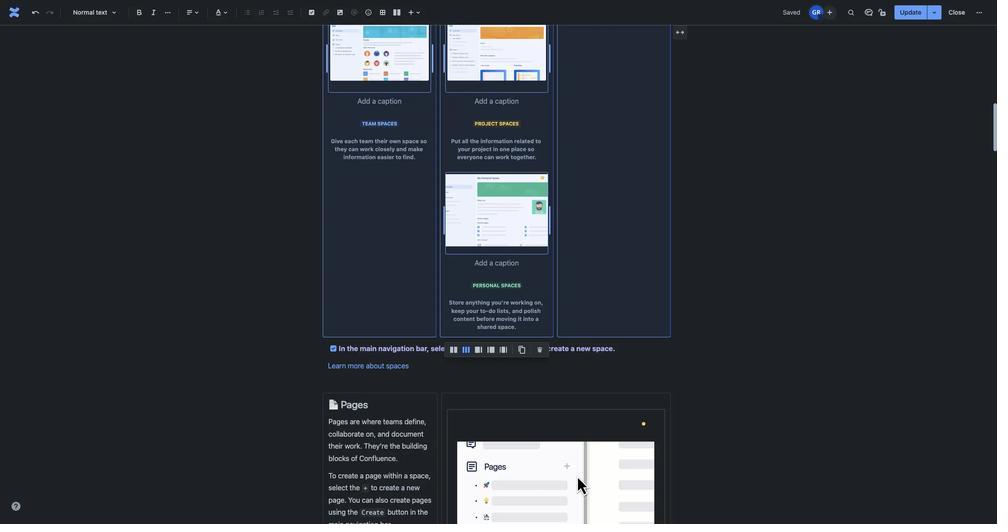 Task type: locate. For each thing, give the bounding box(es) containing it.
caption
[[378, 97, 402, 105], [495, 97, 519, 105], [495, 259, 519, 267]]

main inside button in the main navigation bar.
[[329, 521, 344, 525]]

1 horizontal spatial information
[[480, 138, 513, 145]]

add up team spaces
[[357, 97, 370, 105]]

indent tab image
[[285, 7, 295, 18]]

0 vertical spatial space
[[402, 138, 419, 145]]

add up "project spaces"
[[475, 97, 488, 105]]

1 horizontal spatial space
[[516, 346, 535, 353]]

spaces for working
[[501, 283, 521, 288]]

do
[[489, 308, 496, 315]]

0 horizontal spatial on,
[[366, 431, 376, 438]]

0 horizontal spatial can
[[349, 146, 359, 153]]

in the main navigation bar, select spaces → create space to create a new space.
[[339, 345, 615, 353]]

new right "remove" icon
[[576, 345, 591, 353]]

1 horizontal spatial so
[[528, 146, 534, 153]]

0 vertical spatial their
[[375, 138, 388, 145]]

work down one on the top right
[[496, 154, 509, 161]]

the
[[470, 138, 479, 145], [347, 345, 358, 353], [390, 443, 400, 451], [350, 485, 360, 493], [348, 509, 358, 517], [418, 509, 428, 517]]

1 horizontal spatial on,
[[534, 300, 543, 307]]

align left image
[[184, 7, 195, 18]]

so up make on the left of page
[[420, 138, 427, 145]]

learn
[[328, 362, 346, 370]]

to right copy icon
[[538, 345, 545, 353]]

pages up the collaborate
[[329, 418, 348, 426]]

navigation
[[378, 345, 414, 353], [346, 521, 378, 525]]

2 horizontal spatial and
[[512, 308, 522, 315]]

add image, video, or file image
[[335, 7, 345, 18]]

1 vertical spatial work
[[496, 154, 509, 161]]

0 horizontal spatial select
[[329, 485, 348, 493]]

0 horizontal spatial space.
[[498, 324, 516, 331]]

their
[[375, 138, 388, 145], [329, 443, 343, 451]]

italic ⌘i image
[[148, 7, 159, 18]]

space.
[[498, 324, 516, 331], [592, 345, 615, 353]]

easier
[[377, 154, 394, 161]]

0 horizontal spatial new
[[407, 485, 420, 493]]

on, inside pages are where teams define, collaborate on, and document their work. they're the building blocks of confluence.
[[366, 431, 376, 438]]

create
[[490, 346, 512, 353], [362, 510, 384, 517]]

can
[[349, 146, 359, 153], [484, 154, 494, 161], [362, 497, 373, 505]]

project up put all the information related to your project in one place so everyone can work together.
[[475, 121, 498, 127]]

0 vertical spatial on,
[[534, 300, 543, 307]]

so
[[420, 138, 427, 145], [528, 146, 534, 153]]

pages
[[341, 399, 368, 411], [329, 418, 348, 426]]

spaces up the own
[[378, 121, 397, 127]]

in left one on the top right
[[493, 146, 498, 153]]

create right to
[[338, 472, 358, 480]]

so down the related at the right of the page
[[528, 146, 534, 153]]

0 horizontal spatial main
[[329, 521, 344, 525]]

and down the own
[[396, 146, 407, 153]]

on,
[[534, 300, 543, 307], [366, 431, 376, 438]]

make
[[408, 146, 423, 153]]

1 horizontal spatial and
[[396, 146, 407, 153]]

the right all
[[470, 138, 479, 145]]

2 horizontal spatial can
[[484, 154, 494, 161]]

two columns image
[[448, 345, 459, 356]]

your down all
[[458, 146, 470, 153]]

1 vertical spatial so
[[528, 146, 534, 153]]

your inside put all the information related to your project in one place so everyone can work together.
[[458, 146, 470, 153]]

space
[[402, 138, 419, 145], [516, 346, 535, 353]]

0 vertical spatial and
[[396, 146, 407, 153]]

space up make on the left of page
[[402, 138, 419, 145]]

1 horizontal spatial main
[[360, 345, 377, 353]]

select
[[431, 345, 452, 353], [329, 485, 348, 493]]

bar,
[[416, 345, 429, 353]]

0 vertical spatial space.
[[498, 324, 516, 331]]

in
[[493, 146, 498, 153], [410, 509, 416, 517]]

1 vertical spatial pages
[[329, 418, 348, 426]]

to
[[329, 472, 336, 480]]

the down you
[[348, 509, 358, 517]]

1 vertical spatial main
[[329, 521, 344, 525]]

1 vertical spatial project
[[472, 146, 492, 153]]

invite to edit image
[[825, 7, 835, 18]]

1 vertical spatial new
[[407, 485, 420, 493]]

the right in
[[347, 345, 358, 353]]

0 horizontal spatial space
[[402, 138, 419, 145]]

in inside button in the main navigation bar.
[[410, 509, 416, 517]]

store
[[449, 300, 464, 307]]

document
[[391, 431, 424, 438]]

their up closely
[[375, 138, 388, 145]]

own
[[389, 138, 401, 145]]

team
[[362, 121, 376, 127], [359, 138, 373, 145]]

left sidebar image
[[486, 345, 496, 356]]

project spaces
[[475, 121, 519, 127]]

0 vertical spatial information
[[480, 138, 513, 145]]

on, down where
[[366, 431, 376, 438]]

can inside give each team their own space so they can work closely and make information easier to find.
[[349, 146, 359, 153]]

0 vertical spatial in
[[493, 146, 498, 153]]

bar.
[[380, 521, 392, 525]]

work
[[360, 146, 374, 153], [496, 154, 509, 161]]

main down using
[[329, 521, 344, 525]]

information down each on the left top
[[343, 154, 376, 161]]

more image
[[974, 7, 985, 18]]

a up personal
[[489, 259, 493, 267]]

spaces up the related at the right of the page
[[499, 121, 519, 127]]

in
[[339, 345, 345, 353]]

and inside pages are where teams define, collaborate on, and document their work. they're the building blocks of confluence.
[[378, 431, 390, 438]]

0 vertical spatial work
[[360, 146, 374, 153]]

1 horizontal spatial work
[[496, 154, 509, 161]]

and
[[396, 146, 407, 153], [512, 308, 522, 315], [378, 431, 390, 438]]

their up blocks
[[329, 443, 343, 451]]

comment icon image
[[864, 7, 874, 18]]

spaces up you're
[[501, 283, 521, 288]]

0 vertical spatial team
[[362, 121, 376, 127]]

normal text
[[73, 8, 107, 16]]

and up it
[[512, 308, 522, 315]]

project inside put all the information related to your project in one place so everyone can work together.
[[472, 146, 492, 153]]

1 vertical spatial their
[[329, 443, 343, 451]]

1 horizontal spatial can
[[362, 497, 373, 505]]

into
[[523, 316, 534, 323]]

add up personal
[[475, 259, 488, 267]]

team up give each team their own space so they can work closely and make information easier to find.
[[362, 121, 376, 127]]

1 horizontal spatial in
[[493, 146, 498, 153]]

team right each on the left top
[[359, 138, 373, 145]]

project up everyone
[[472, 146, 492, 153]]

work left closely
[[360, 146, 374, 153]]

layouts image
[[392, 7, 402, 18]]

1 vertical spatial in
[[410, 509, 416, 517]]

0 vertical spatial select
[[431, 345, 452, 353]]

add a caption up "project spaces"
[[475, 97, 519, 105]]

the left '+'
[[350, 485, 360, 493]]

spaces for information
[[499, 121, 519, 127]]

right sidebar image
[[473, 345, 484, 356]]

navigation left bar,
[[378, 345, 414, 353]]

0 horizontal spatial their
[[329, 443, 343, 451]]

work inside give each team their own space so they can work closely and make information easier to find.
[[360, 146, 374, 153]]

also
[[375, 497, 388, 505]]

project
[[475, 121, 498, 127], [472, 146, 492, 153]]

add
[[357, 97, 370, 105], [475, 97, 488, 105], [475, 259, 488, 267]]

0 vertical spatial new
[[576, 345, 591, 353]]

0 vertical spatial your
[[458, 146, 470, 153]]

select right bar,
[[431, 345, 452, 353]]

0 vertical spatial can
[[349, 146, 359, 153]]

you
[[348, 497, 360, 505]]

0 horizontal spatial work
[[360, 146, 374, 153]]

create down also
[[362, 510, 384, 517]]

your down anything
[[466, 308, 479, 315]]

and up the they're at the left bottom of page
[[378, 431, 390, 438]]

bold ⌘b image
[[134, 7, 145, 18]]

1 vertical spatial on,
[[366, 431, 376, 438]]

to right the related at the right of the page
[[535, 138, 541, 145]]

create inside the 'in the main navigation bar, select spaces → create space to create a new space.'
[[490, 346, 512, 353]]

your inside store anything you're working on, keep your to-do lists, and polish content before moving it into a shared space.
[[466, 308, 479, 315]]

team inside give each team their own space so they can work closely and make information easier to find.
[[359, 138, 373, 145]]

add a caption up personal spaces
[[475, 259, 519, 267]]

1 vertical spatial your
[[466, 308, 479, 315]]

add a caption for their
[[357, 97, 402, 105]]

information
[[480, 138, 513, 145], [343, 154, 376, 161]]

anything
[[466, 300, 490, 307]]

to inside put all the information related to your project in one place so everyone can work together.
[[535, 138, 541, 145]]

mention image
[[349, 7, 360, 18]]

1 vertical spatial navigation
[[346, 521, 378, 525]]

new down space,
[[407, 485, 420, 493]]

1 vertical spatial can
[[484, 154, 494, 161]]

1 vertical spatial information
[[343, 154, 376, 161]]

0 horizontal spatial create
[[362, 510, 384, 517]]

0 horizontal spatial so
[[420, 138, 427, 145]]

caption up team spaces
[[378, 97, 402, 105]]

navigation down you
[[346, 521, 378, 525]]

2 vertical spatial and
[[378, 431, 390, 438]]

main up learn more about spaces
[[360, 345, 377, 353]]

learn more about spaces link
[[328, 362, 409, 370]]

add for team
[[357, 97, 370, 105]]

2 vertical spatial can
[[362, 497, 373, 505]]

1 vertical spatial space.
[[592, 345, 615, 353]]

main
[[360, 345, 377, 353], [329, 521, 344, 525]]

pages up are
[[341, 399, 368, 411]]

give
[[331, 138, 343, 145]]

copy image
[[516, 345, 527, 356]]

go wide image
[[675, 27, 686, 38]]

1 vertical spatial select
[[329, 485, 348, 493]]

can down each on the left top
[[349, 146, 359, 153]]

caption up "project spaces"
[[495, 97, 519, 105]]

space inside the 'in the main navigation bar, select spaces → create space to create a new space.'
[[516, 346, 535, 353]]

to left find. at the left top of the page
[[396, 154, 401, 161]]

1 vertical spatial team
[[359, 138, 373, 145]]

the inside to create a page within a space, select the
[[350, 485, 360, 493]]

create
[[547, 345, 569, 353], [338, 472, 358, 480], [379, 485, 399, 493], [390, 497, 410, 505]]

a down the within
[[401, 485, 405, 493]]

add a caption up team spaces
[[357, 97, 402, 105]]

add a caption
[[357, 97, 402, 105], [475, 97, 519, 105], [475, 259, 519, 267]]

a right the within
[[404, 472, 408, 480]]

0 horizontal spatial information
[[343, 154, 376, 161]]

create right →
[[490, 346, 512, 353]]

information up one on the top right
[[480, 138, 513, 145]]

0 horizontal spatial and
[[378, 431, 390, 438]]

no restrictions image
[[878, 7, 889, 18]]

a up team spaces
[[372, 97, 376, 105]]

the down document
[[390, 443, 400, 451]]

where
[[362, 418, 381, 426]]

the down 'pages'
[[418, 509, 428, 517]]

moving
[[496, 316, 517, 323]]

1 horizontal spatial create
[[490, 346, 512, 353]]

1 horizontal spatial their
[[375, 138, 388, 145]]

learn more about spaces
[[328, 362, 409, 370]]

0 vertical spatial so
[[420, 138, 427, 145]]

can down '+'
[[362, 497, 373, 505]]

0 vertical spatial create
[[490, 346, 512, 353]]

create down the within
[[379, 485, 399, 493]]

a right into
[[535, 316, 539, 323]]

space right three columns with sidebars image
[[516, 346, 535, 353]]

1 vertical spatial space
[[516, 346, 535, 353]]

1 vertical spatial and
[[512, 308, 522, 315]]

caption for information
[[495, 97, 519, 105]]

to right '+'
[[371, 485, 377, 493]]

redo ⌘⇧z image
[[44, 7, 55, 18]]

can right everyone
[[484, 154, 494, 161]]

in down 'pages'
[[410, 509, 416, 517]]

confluence image
[[7, 5, 21, 20], [7, 5, 21, 20]]

each
[[345, 138, 358, 145]]

undo ⌘z image
[[30, 7, 41, 18]]

find and replace image
[[846, 7, 857, 18]]

0 horizontal spatial in
[[410, 509, 416, 517]]

three columns image
[[461, 345, 472, 356]]

normal
[[73, 8, 94, 16]]

your
[[458, 146, 470, 153], [466, 308, 479, 315]]

text
[[96, 8, 107, 16]]

new
[[576, 345, 591, 353], [407, 485, 420, 493]]

select up page.
[[329, 485, 348, 493]]

on, up polish
[[534, 300, 543, 307]]

their inside pages are where teams define, collaborate on, and document their work. they're the building blocks of confluence.
[[329, 443, 343, 451]]



Task type: vqa. For each thing, say whether or not it's contained in the screenshot.
BUTTON IN THE MAIN NAVIGATION BAR.
yes



Task type: describe. For each thing, give the bounding box(es) containing it.
so inside give each team their own space so they can work closely and make information easier to find.
[[420, 138, 427, 145]]

to create a page within a space, select the
[[329, 472, 432, 493]]

pages are where teams define, collaborate on, and document their work. they're the building blocks of confluence.
[[329, 418, 429, 463]]

the inside pages are where teams define, collaborate on, and document their work. they're the building blocks of confluence.
[[390, 443, 400, 451]]

place
[[511, 146, 526, 153]]

update
[[900, 8, 922, 16]]

close
[[949, 8, 965, 16]]

outdent ⇧tab image
[[270, 7, 281, 18]]

are
[[350, 418, 360, 426]]

0 vertical spatial navigation
[[378, 345, 414, 353]]

help image
[[11, 502, 21, 512]]

0 vertical spatial project
[[475, 121, 498, 127]]

to-
[[480, 308, 489, 315]]

caption up personal spaces
[[495, 259, 519, 267]]

button in the main navigation bar.
[[329, 509, 430, 525]]

content
[[454, 316, 475, 323]]

team spaces
[[362, 121, 397, 127]]

all
[[462, 138, 469, 145]]

spaces
[[455, 346, 478, 353]]

to create a new page. you can also create pages using the
[[329, 485, 433, 517]]

the inside put all the information related to your project in one place so everyone can work together.
[[470, 138, 479, 145]]

their inside give each team their own space so they can work closely and make information easier to find.
[[375, 138, 388, 145]]

add for the
[[475, 97, 488, 105]]

1 horizontal spatial new
[[576, 345, 591, 353]]

+
[[364, 485, 367, 493]]

before
[[476, 316, 495, 323]]

work.
[[345, 443, 362, 451]]

the inside to create a new page. you can also create pages using the
[[348, 509, 358, 517]]

select inside to create a page within a space, select the
[[329, 485, 348, 493]]

working
[[511, 300, 533, 307]]

so inside put all the information related to your project in one place so everyone can work together.
[[528, 146, 534, 153]]

give each team their own space so they can work closely and make information easier to find.
[[331, 138, 428, 161]]

space. inside store anything you're working on, keep your to-do lists, and polish content before moving it into a shared space.
[[498, 324, 516, 331]]

normal text button
[[64, 3, 125, 22]]

it
[[518, 316, 522, 323]]

create right "remove" icon
[[547, 345, 569, 353]]

related
[[514, 138, 534, 145]]

0 vertical spatial pages
[[341, 399, 368, 411]]

collaborate
[[329, 431, 364, 438]]

about
[[366, 362, 384, 370]]

teams
[[383, 418, 403, 426]]

can inside to create a new page. you can also create pages using the
[[362, 497, 373, 505]]

three columns with sidebars image
[[498, 345, 509, 356]]

page
[[366, 472, 381, 480]]

saved
[[783, 8, 801, 16]]

navigation inside button in the main navigation bar.
[[346, 521, 378, 525]]

in inside put all the information related to your project in one place so everyone can work together.
[[493, 146, 498, 153]]

can inside put all the information related to your project in one place so everyone can work together.
[[484, 154, 494, 161]]

button
[[388, 509, 408, 517]]

a up "project spaces"
[[489, 97, 493, 105]]

pages inside pages are where teams define, collaborate on, and document their work. they're the building blocks of confluence.
[[329, 418, 348, 426]]

📄 pages
[[329, 399, 368, 411]]

page.
[[329, 497, 346, 505]]

table image
[[377, 7, 388, 18]]

close button
[[943, 5, 971, 20]]

update button
[[895, 5, 927, 20]]

new inside to create a new page. you can also create pages using the
[[407, 485, 420, 493]]

spaces for their
[[378, 121, 397, 127]]

1 vertical spatial create
[[362, 510, 384, 517]]

more formatting image
[[162, 7, 173, 18]]

1 horizontal spatial select
[[431, 345, 452, 353]]

of
[[351, 455, 358, 463]]

adjust update settings image
[[929, 7, 940, 18]]

define,
[[404, 418, 426, 426]]

one
[[500, 146, 510, 153]]

spaces right about at the bottom of the page
[[386, 362, 409, 370]]

building
[[402, 443, 427, 451]]

put all the information related to your project in one place so everyone can work together.
[[451, 138, 543, 161]]

space inside give each team their own space so they can work closely and make information easier to find.
[[402, 138, 419, 145]]

a right "remove" icon
[[571, 345, 575, 353]]

lists,
[[497, 308, 511, 315]]

closely
[[375, 146, 395, 153]]

action item image
[[306, 7, 317, 18]]

1 horizontal spatial space.
[[592, 345, 615, 353]]

and inside give each team their own space so they can work closely and make information easier to find.
[[396, 146, 407, 153]]

blocks
[[329, 455, 349, 463]]

bullet list ⌘⇧8 image
[[242, 7, 253, 18]]

greg robinson image
[[810, 5, 824, 20]]

create up button
[[390, 497, 410, 505]]

everyone
[[457, 154, 483, 161]]

space,
[[410, 472, 431, 480]]

and inside store anything you're working on, keep your to-do lists, and polish content before moving it into a shared space.
[[512, 308, 522, 315]]

work inside put all the information related to your project in one place so everyone can work together.
[[496, 154, 509, 161]]

create inside to create a page within a space, select the
[[338, 472, 358, 480]]

within
[[383, 472, 402, 480]]

your for anything
[[466, 308, 479, 315]]

the inside button in the main navigation bar.
[[418, 509, 428, 517]]

0 vertical spatial main
[[360, 345, 377, 353]]

emoji image
[[363, 7, 374, 18]]

caption for their
[[378, 97, 402, 105]]

editor toolbar toolbar
[[445, 343, 549, 367]]

polish
[[524, 308, 541, 315]]

you're
[[491, 300, 509, 307]]

more
[[348, 362, 364, 370]]

numbered list ⌘⇧7 image
[[256, 7, 267, 18]]

your for all
[[458, 146, 470, 153]]

remove image
[[535, 345, 545, 356]]

using
[[329, 509, 346, 517]]

a left page
[[360, 472, 364, 480]]

to inside to create a new page. you can also create pages using the
[[371, 485, 377, 493]]

a inside store anything you're working on, keep your to-do lists, and polish content before moving it into a shared space.
[[535, 316, 539, 323]]

a inside to create a new page. you can also create pages using the
[[401, 485, 405, 493]]

personal spaces
[[473, 283, 521, 288]]

find.
[[403, 154, 416, 161]]

pages
[[412, 497, 431, 505]]

📄
[[329, 399, 339, 411]]

together.
[[511, 154, 536, 161]]

they
[[335, 146, 347, 153]]

store anything you're working on, keep your to-do lists, and polish content before moving it into a shared space.
[[449, 300, 545, 331]]

link image
[[321, 7, 331, 18]]

on, inside store anything you're working on, keep your to-do lists, and polish content before moving it into a shared space.
[[534, 300, 543, 307]]

put
[[451, 138, 461, 145]]

confluence.
[[359, 455, 398, 463]]

shared
[[477, 324, 496, 331]]

information inside put all the information related to your project in one place so everyone can work together.
[[480, 138, 513, 145]]

they're
[[364, 443, 388, 451]]

keep
[[451, 308, 465, 315]]

add a caption for information
[[475, 97, 519, 105]]

→
[[480, 345, 486, 353]]

to inside give each team their own space so they can work closely and make information easier to find.
[[396, 154, 401, 161]]

personal
[[473, 283, 500, 288]]

information inside give each team their own space so they can work closely and make information easier to find.
[[343, 154, 376, 161]]



